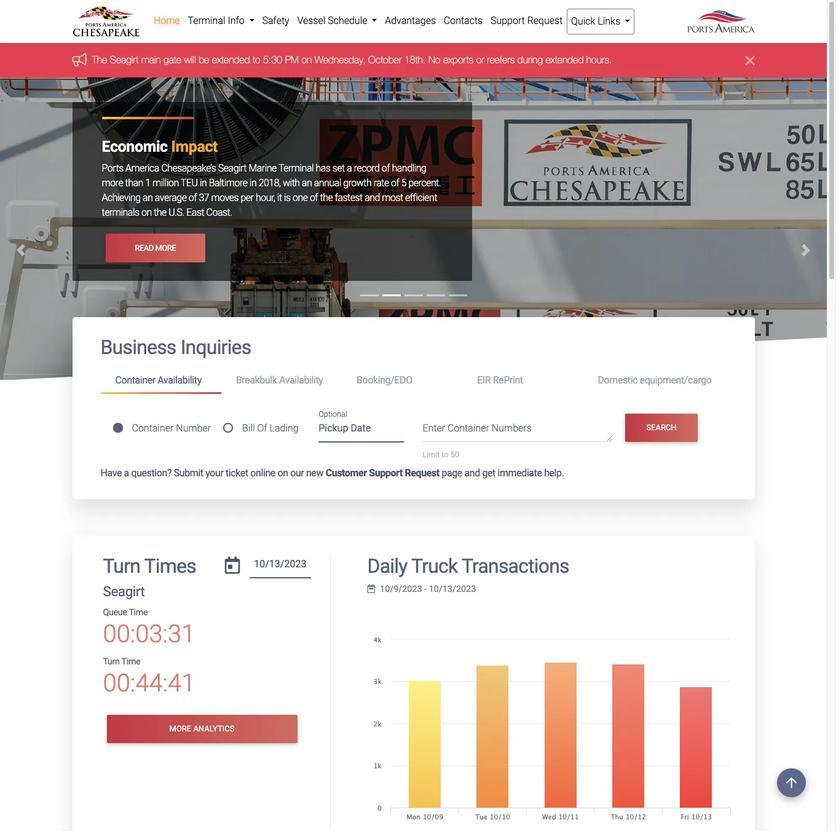 Task type: locate. For each thing, give the bounding box(es) containing it.
time up 00:44:41
[[121, 657, 140, 667]]

None text field
[[250, 554, 311, 579]]

on right pm
[[302, 54, 312, 65]]

terminal left info
[[188, 15, 225, 26]]

0 vertical spatial support
[[491, 15, 525, 26]]

0 vertical spatial turn
[[103, 554, 140, 578]]

contacts link
[[440, 9, 487, 33]]

1 extended from the left
[[212, 54, 250, 65]]

queue time 00:03:31
[[103, 607, 195, 649]]

eir reprint link
[[463, 369, 583, 392]]

2 horizontal spatial on
[[302, 54, 312, 65]]

on left our
[[278, 467, 288, 479]]

truck
[[411, 554, 458, 578]]

and inside main content
[[465, 467, 480, 479]]

time inside queue time 00:03:31
[[129, 607, 148, 618]]

0 horizontal spatial the
[[154, 207, 167, 219]]

main content
[[63, 318, 764, 831]]

0 vertical spatial request
[[527, 15, 563, 26]]

economic impact
[[102, 138, 218, 156]]

0 horizontal spatial availability
[[158, 375, 202, 386]]

pm
[[285, 54, 299, 65]]

more analytics
[[169, 725, 235, 734]]

turn inside turn time 00:44:41
[[103, 657, 120, 667]]

of up rate
[[382, 163, 390, 174]]

turn times
[[103, 554, 196, 578]]

2 extended from the left
[[546, 54, 584, 65]]

1 vertical spatial on
[[141, 207, 152, 219]]

extended right during
[[546, 54, 584, 65]]

to inside alert
[[253, 54, 260, 65]]

customer
[[326, 467, 367, 479]]

optional
[[319, 410, 347, 419]]

0 vertical spatial to
[[253, 54, 260, 65]]

to left 5:30
[[253, 54, 260, 65]]

0 horizontal spatial and
[[365, 192, 380, 204]]

2 turn from the top
[[103, 657, 120, 667]]

1 vertical spatial time
[[121, 657, 140, 667]]

1 vertical spatial turn
[[103, 657, 120, 667]]

question?
[[131, 467, 172, 479]]

quick links link
[[567, 9, 635, 34]]

request inside support request link
[[527, 15, 563, 26]]

1 vertical spatial the
[[154, 207, 167, 219]]

have
[[101, 467, 122, 479]]

1 horizontal spatial the
[[320, 192, 333, 204]]

availability right breakbulk
[[279, 375, 323, 386]]

and inside ports america chesapeake's seagirt marine terminal has set a record of handling more than 1 million teu in baltimore in 2018,                         with an annual growth rate of 5 percent. achieving an average of 37 moves per hour, it is one of the fastest and most efficient terminals on the u.s. east coast.
[[365, 192, 380, 204]]

during
[[518, 54, 543, 65]]

of
[[382, 163, 390, 174], [391, 177, 399, 189], [189, 192, 197, 204], [310, 192, 318, 204]]

and left the get
[[465, 467, 480, 479]]

close image
[[746, 53, 755, 68]]

time inside turn time 00:44:41
[[121, 657, 140, 667]]

0 horizontal spatial to
[[253, 54, 260, 65]]

2 vertical spatial seagirt
[[103, 584, 145, 600]]

rate
[[374, 177, 389, 189]]

domestic equipment/cargo
[[598, 375, 712, 386]]

1 horizontal spatial request
[[527, 15, 563, 26]]

business inquiries
[[101, 336, 251, 359]]

the left the u.s.
[[154, 207, 167, 219]]

on
[[302, 54, 312, 65], [141, 207, 152, 219], [278, 467, 288, 479]]

growth
[[343, 177, 372, 189]]

1 horizontal spatial terminal
[[278, 163, 314, 174]]

0 horizontal spatial terminal
[[188, 15, 225, 26]]

support request
[[491, 15, 563, 26]]

or
[[476, 54, 484, 65]]

of
[[257, 422, 267, 434]]

10/13/2023
[[429, 584, 476, 595]]

bill
[[242, 422, 255, 434]]

terminal info
[[188, 15, 247, 26]]

0 horizontal spatial a
[[124, 467, 129, 479]]

schedule
[[328, 15, 367, 26]]

0 vertical spatial on
[[302, 54, 312, 65]]

support right the customer
[[369, 467, 403, 479]]

0 vertical spatial terminal
[[188, 15, 225, 26]]

time right queue
[[129, 607, 148, 618]]

1 horizontal spatial on
[[278, 467, 288, 479]]

37
[[199, 192, 209, 204]]

enter container numbers
[[423, 423, 532, 434]]

0 vertical spatial an
[[302, 177, 312, 189]]

support inside main content
[[369, 467, 403, 479]]

18th.
[[404, 54, 426, 65]]

1 horizontal spatial to
[[442, 450, 449, 460]]

0 vertical spatial seagirt
[[110, 54, 139, 65]]

1 availability from the left
[[158, 375, 202, 386]]

safety
[[262, 15, 289, 26]]

0 vertical spatial and
[[365, 192, 380, 204]]

request left 'quick'
[[527, 15, 563, 26]]

0 vertical spatial a
[[347, 163, 352, 174]]

1 horizontal spatial and
[[465, 467, 480, 479]]

1 vertical spatial request
[[405, 467, 440, 479]]

1 turn from the top
[[103, 554, 140, 578]]

u.s.
[[169, 207, 184, 219]]

0 horizontal spatial extended
[[212, 54, 250, 65]]

on inside ports america chesapeake's seagirt marine terminal has set a record of handling more than 1 million teu in baltimore in 2018,                         with an annual growth rate of 5 percent. achieving an average of 37 moves per hour, it is one of the fastest and most efficient terminals on the u.s. east coast.
[[141, 207, 152, 219]]

a inside main content
[[124, 467, 129, 479]]

one
[[293, 192, 308, 204]]

safety link
[[258, 9, 293, 33]]

vessel schedule
[[297, 15, 370, 26]]

1 vertical spatial to
[[442, 450, 449, 460]]

request down limit
[[405, 467, 440, 479]]

and
[[365, 192, 380, 204], [465, 467, 480, 479]]

to
[[253, 54, 260, 65], [442, 450, 449, 460]]

queue
[[103, 607, 127, 618]]

request
[[527, 15, 563, 26], [405, 467, 440, 479]]

advantages link
[[381, 9, 440, 33]]

eir
[[477, 375, 491, 386]]

availability inside 'link'
[[279, 375, 323, 386]]

get
[[482, 467, 496, 479]]

time for 00:44:41
[[121, 657, 140, 667]]

time for 00:03:31
[[129, 607, 148, 618]]

container number
[[132, 422, 211, 434]]

ports
[[102, 163, 123, 174]]

contacts
[[444, 15, 483, 26]]

2 in from the left
[[250, 177, 257, 189]]

most
[[382, 192, 403, 204]]

seagirt inside ports america chesapeake's seagirt marine terminal has set a record of handling more than 1 million teu in baltimore in 2018,                         with an annual growth rate of 5 percent. achieving an average of 37 moves per hour, it is one of the fastest and most efficient terminals on the u.s. east coast.
[[218, 163, 247, 174]]

seagirt up baltimore
[[218, 163, 247, 174]]

in right teu
[[200, 177, 207, 189]]

container left the number
[[132, 422, 174, 434]]

00:44:41
[[103, 669, 195, 698]]

availability for container availability
[[158, 375, 202, 386]]

0 horizontal spatial on
[[141, 207, 152, 219]]

turn time 00:44:41
[[103, 657, 195, 698]]

read more
[[135, 243, 176, 253]]

seagirt up queue
[[103, 584, 145, 600]]

will
[[184, 54, 196, 65]]

breakbulk availability
[[236, 375, 323, 386]]

quick links
[[571, 15, 623, 27]]

00:03:31
[[103, 620, 195, 649]]

east
[[186, 207, 204, 219]]

0 horizontal spatial an
[[143, 192, 153, 204]]

is
[[284, 192, 291, 204]]

the down 'annual'
[[320, 192, 333, 204]]

2 vertical spatial on
[[278, 467, 288, 479]]

an down 1
[[143, 192, 153, 204]]

on right terminals
[[141, 207, 152, 219]]

turn up queue
[[103, 554, 140, 578]]

2 availability from the left
[[279, 375, 323, 386]]

0 horizontal spatial in
[[200, 177, 207, 189]]

extended right be
[[212, 54, 250, 65]]

has
[[316, 163, 330, 174]]

1 vertical spatial support
[[369, 467, 403, 479]]

more right read
[[155, 243, 176, 253]]

an right with
[[302, 177, 312, 189]]

0 vertical spatial time
[[129, 607, 148, 618]]

have a question? submit your ticket online on our new customer support request page and get immediate help.
[[101, 467, 564, 479]]

to left 50
[[442, 450, 449, 460]]

1 vertical spatial and
[[465, 467, 480, 479]]

1 vertical spatial an
[[143, 192, 153, 204]]

go to top image
[[777, 769, 806, 797]]

calendar week image
[[367, 585, 375, 594]]

availability down business inquiries
[[158, 375, 202, 386]]

help.
[[544, 467, 564, 479]]

turn
[[103, 554, 140, 578], [103, 657, 120, 667]]

in up per
[[250, 177, 257, 189]]

support
[[491, 15, 525, 26], [369, 467, 403, 479]]

numbers
[[492, 423, 532, 434]]

bullhorn image
[[72, 53, 92, 66]]

1 horizontal spatial a
[[347, 163, 352, 174]]

1 horizontal spatial extended
[[546, 54, 584, 65]]

-
[[424, 584, 427, 595]]

turn for turn time 00:44:41
[[103, 657, 120, 667]]

and down rate
[[365, 192, 380, 204]]

container
[[115, 375, 155, 386], [132, 422, 174, 434], [448, 423, 489, 434]]

terminal up with
[[278, 163, 314, 174]]

1 horizontal spatial availability
[[279, 375, 323, 386]]

1 vertical spatial terminal
[[278, 163, 314, 174]]

turn up 00:44:41
[[103, 657, 120, 667]]

main content containing 00:03:31
[[63, 318, 764, 831]]

breakbulk
[[236, 375, 277, 386]]

container down business
[[115, 375, 155, 386]]

Enter Container Numbers text field
[[423, 421, 612, 442]]

1 horizontal spatial in
[[250, 177, 257, 189]]

a right set
[[347, 163, 352, 174]]

1 vertical spatial seagirt
[[218, 163, 247, 174]]

1 vertical spatial a
[[124, 467, 129, 479]]

main
[[141, 54, 161, 65]]

domestic
[[598, 375, 638, 386]]

breakbulk availability link
[[221, 369, 342, 392]]

more inside main content
[[169, 725, 191, 734]]

0 horizontal spatial request
[[405, 467, 440, 479]]

0 horizontal spatial support
[[369, 467, 403, 479]]

support up reefers
[[491, 15, 525, 26]]

your
[[206, 467, 223, 479]]

1 vertical spatial more
[[169, 725, 191, 734]]

more left analytics
[[169, 725, 191, 734]]

1 horizontal spatial an
[[302, 177, 312, 189]]

seagirt inside main content
[[103, 584, 145, 600]]

enter
[[423, 423, 445, 434]]

business
[[101, 336, 176, 359]]

economic
[[102, 138, 168, 156]]

bill of lading
[[242, 422, 299, 434]]

a right have
[[124, 467, 129, 479]]

the seagirt main gate will be extended to 5:30 pm on wednesday, october 18th.  no exports or reefers during extended hours. link
[[92, 54, 612, 65]]

seagirt right the
[[110, 54, 139, 65]]

read more link
[[105, 234, 205, 262]]



Task type: describe. For each thing, give the bounding box(es) containing it.
marine
[[249, 163, 277, 174]]

customer support request link
[[326, 467, 440, 479]]

number
[[176, 422, 211, 434]]

calendar day image
[[225, 557, 240, 574]]

daily
[[367, 554, 407, 578]]

efficient
[[405, 192, 437, 204]]

advantages
[[385, 15, 436, 26]]

domestic equipment/cargo link
[[583, 369, 726, 392]]

links
[[598, 15, 620, 27]]

turn for turn times
[[103, 554, 140, 578]]

our
[[290, 467, 304, 479]]

record
[[354, 163, 380, 174]]

page
[[442, 467, 462, 479]]

terminal inside ports america chesapeake's seagirt marine terminal has set a record of handling more than 1 million teu in baltimore in 2018,                         with an annual growth rate of 5 percent. achieving an average of 37 moves per hour, it is one of the fastest and most efficient terminals on the u.s. east coast.
[[278, 163, 314, 174]]

exports
[[443, 54, 474, 65]]

ports america chesapeake's seagirt marine terminal has set a record of handling more than 1 million teu in baltimore in 2018,                         with an annual growth rate of 5 percent. achieving an average of 37 moves per hour, it is one of the fastest and most efficient terminals on the u.s. east coast.
[[102, 163, 441, 219]]

be
[[199, 54, 209, 65]]

read
[[135, 243, 154, 253]]

10/9/2023 - 10/13/2023
[[380, 584, 476, 595]]

1
[[145, 177, 150, 189]]

america
[[126, 163, 159, 174]]

on inside alert
[[302, 54, 312, 65]]

container up 50
[[448, 423, 489, 434]]

support request link
[[487, 9, 567, 33]]

container for container number
[[132, 422, 174, 434]]

limit
[[423, 450, 440, 460]]

seagirt inside alert
[[110, 54, 139, 65]]

hours.
[[586, 54, 612, 65]]

more analytics link
[[107, 715, 297, 744]]

search
[[646, 423, 677, 432]]

container availability
[[115, 375, 202, 386]]

coast.
[[206, 207, 232, 219]]

2018,
[[259, 177, 281, 189]]

ticket
[[226, 467, 248, 479]]

5
[[401, 177, 407, 189]]

1 in from the left
[[200, 177, 207, 189]]

container availability link
[[101, 369, 221, 394]]

immediate
[[498, 467, 542, 479]]

a inside ports america chesapeake's seagirt marine terminal has set a record of handling more than 1 million teu in baltimore in 2018,                         with an annual growth rate of 5 percent. achieving an average of 37 moves per hour, it is one of the fastest and most efficient terminals on the u.s. east coast.
[[347, 163, 352, 174]]

new
[[306, 467, 323, 479]]

annual
[[314, 177, 341, 189]]

of left 5
[[391, 177, 399, 189]]

container for container availability
[[115, 375, 155, 386]]

the seagirt main gate will be extended to 5:30 pm on wednesday, october 18th.  no exports or reefers during extended hours.
[[92, 54, 612, 65]]

limit to 50
[[423, 450, 459, 460]]

analytics
[[193, 725, 235, 734]]

daily truck transactions
[[367, 554, 569, 578]]

quick
[[571, 15, 595, 27]]

eir reprint
[[477, 375, 523, 386]]

booking/edo link
[[342, 369, 463, 392]]

chesapeake's
[[161, 163, 216, 174]]

the
[[92, 54, 107, 65]]

availability for breakbulk availability
[[279, 375, 323, 386]]

impact
[[171, 138, 218, 156]]

set
[[333, 163, 345, 174]]

fastest
[[335, 192, 363, 204]]

booking/edo
[[357, 375, 412, 386]]

none text field inside main content
[[250, 554, 311, 579]]

0 vertical spatial more
[[155, 243, 176, 253]]

baltimore
[[209, 177, 247, 189]]

Optional text field
[[319, 418, 404, 443]]

gate
[[164, 54, 181, 65]]

the seagirt main gate will be extended to 5:30 pm on wednesday, october 18th.  no exports or reefers during extended hours. alert
[[0, 43, 827, 78]]

on inside main content
[[278, 467, 288, 479]]

request inside main content
[[405, 467, 440, 479]]

terminal info link
[[184, 9, 258, 33]]

transactions
[[462, 554, 569, 578]]

terminals
[[102, 207, 139, 219]]

economic engine image
[[0, 78, 827, 435]]

it
[[277, 192, 282, 204]]

info
[[228, 15, 245, 26]]

home
[[154, 15, 180, 26]]

online
[[250, 467, 275, 479]]

than
[[125, 177, 143, 189]]

of right 'one'
[[310, 192, 318, 204]]

no
[[429, 54, 440, 65]]

1 horizontal spatial support
[[491, 15, 525, 26]]

50
[[451, 450, 459, 460]]

lading
[[270, 422, 299, 434]]

0 vertical spatial the
[[320, 192, 333, 204]]

percent.
[[409, 177, 441, 189]]

handling
[[392, 163, 426, 174]]

teu
[[181, 177, 198, 189]]

of left 37
[[189, 192, 197, 204]]

hour,
[[256, 192, 275, 204]]

10/9/2023
[[380, 584, 422, 595]]

average
[[155, 192, 187, 204]]

terminal inside terminal info link
[[188, 15, 225, 26]]

5:30
[[263, 54, 282, 65]]

search button
[[625, 414, 698, 442]]



Task type: vqa. For each thing, say whether or not it's contained in the screenshot.
DMT Vessel Schedule
no



